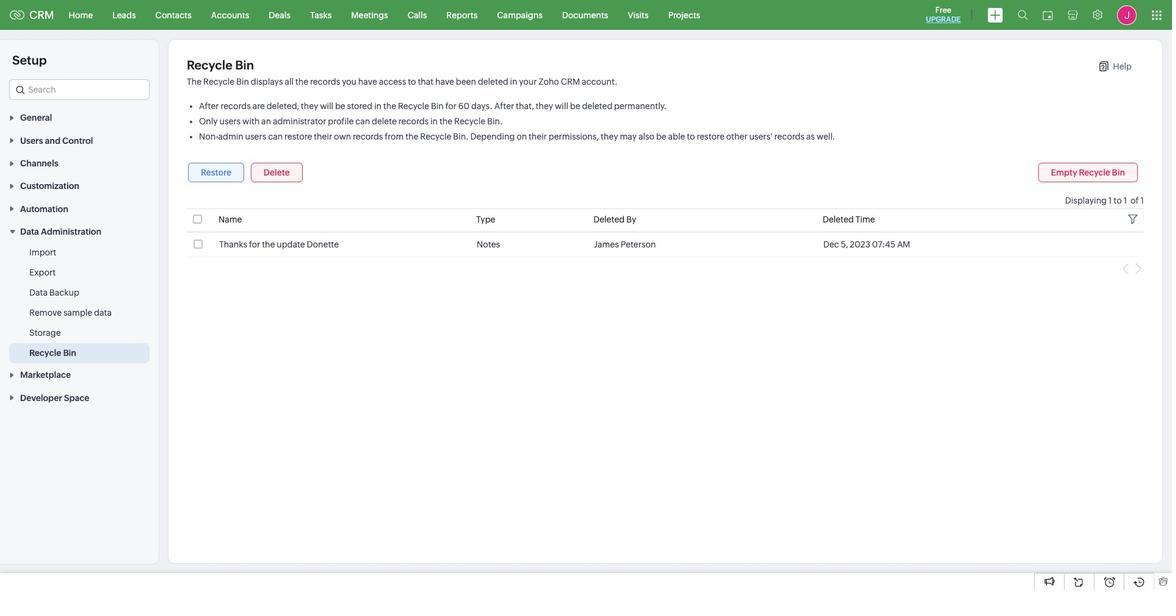 Task type: vqa. For each thing, say whether or not it's contained in the screenshot.
the logo
no



Task type: locate. For each thing, give the bounding box(es) containing it.
that,
[[516, 101, 534, 111]]

data for data administration
[[20, 227, 39, 237]]

1 horizontal spatial to
[[687, 132, 695, 142]]

automation
[[20, 204, 68, 214]]

2 horizontal spatial in
[[510, 77, 517, 87]]

customization button
[[0, 175, 159, 197]]

channels button
[[0, 152, 159, 175]]

have
[[358, 77, 377, 87], [435, 77, 454, 87]]

data inside region
[[29, 288, 48, 298]]

bin up marketplace dropdown button
[[63, 349, 76, 358]]

data down export 'link'
[[29, 288, 48, 298]]

their
[[314, 132, 332, 142], [529, 132, 547, 142]]

notes
[[477, 240, 502, 250]]

1 horizontal spatial will
[[555, 101, 568, 111]]

users
[[20, 136, 43, 146]]

crm link
[[10, 9, 54, 21]]

deleted
[[593, 215, 625, 225], [823, 215, 854, 225]]

0 vertical spatial in
[[510, 77, 517, 87]]

to left that
[[408, 77, 416, 87]]

1 vertical spatial crm
[[561, 77, 580, 87]]

0 horizontal spatial for
[[249, 240, 260, 250]]

records
[[310, 77, 340, 87], [221, 101, 251, 111], [399, 117, 429, 126], [353, 132, 383, 142], [774, 132, 805, 142]]

0 horizontal spatial restore
[[284, 132, 312, 142]]

2 have from the left
[[435, 77, 454, 87]]

bin. up depending
[[487, 117, 503, 126]]

1 vertical spatial for
[[249, 240, 260, 250]]

zoho
[[539, 77, 559, 87]]

for right thanks
[[249, 240, 260, 250]]

records left the you
[[310, 77, 340, 87]]

deleted down account.
[[582, 101, 612, 111]]

reports link
[[437, 0, 487, 30]]

deleted left by
[[593, 215, 625, 225]]

crm left home link
[[29, 9, 54, 21]]

recycle bin the recycle bin displays all the records you have access to that have been deleted in your zoho crm account.
[[187, 58, 618, 87]]

bin
[[235, 58, 254, 72], [236, 77, 249, 87], [431, 101, 444, 111], [63, 349, 76, 358]]

2 their from the left
[[529, 132, 547, 142]]

can
[[355, 117, 370, 126], [268, 132, 283, 142]]

can down an at the left of the page
[[268, 132, 283, 142]]

to right able
[[687, 132, 695, 142]]

after records are deleted, they will be stored in the recycle bin for 60 days. after that, they will be deleted permanently. only users with an administrator profile can delete records in the recycle bin. non-admin users can restore their own records from the recycle bin. depending on their permissions, they may also be able to restore other users' records as well.
[[199, 101, 835, 142]]

documents link
[[552, 0, 618, 30]]

None button
[[188, 163, 244, 183], [251, 163, 303, 183], [1038, 163, 1138, 183], [188, 163, 244, 183], [251, 163, 303, 183], [1038, 163, 1138, 183]]

deleted
[[478, 77, 508, 87], [582, 101, 612, 111]]

bin inside the data administration region
[[63, 349, 76, 358]]

for inside after records are deleted, they will be stored in the recycle bin for 60 days. after that, they will be deleted permanently. only users with an administrator profile can delete records in the recycle bin. non-admin users can restore their own records from the recycle bin. depending on their permissions, they may also be able to restore other users' records as well.
[[445, 101, 457, 111]]

1 vertical spatial can
[[268, 132, 283, 142]]

recycle bin
[[29, 349, 76, 358]]

their right 'on'
[[529, 132, 547, 142]]

to left of
[[1114, 196, 1122, 206]]

deals
[[269, 10, 291, 20]]

marketplace
[[20, 371, 71, 381]]

in up the delete
[[374, 101, 382, 111]]

only
[[199, 117, 218, 126]]

users down with
[[245, 132, 266, 142]]

users
[[219, 117, 241, 126], [245, 132, 266, 142]]

1 horizontal spatial 1
[[1124, 196, 1127, 206]]

data administration button
[[0, 220, 159, 243]]

1 vertical spatial to
[[687, 132, 695, 142]]

0 horizontal spatial after
[[199, 101, 219, 111]]

recycle
[[187, 58, 232, 72], [203, 77, 235, 87], [398, 101, 429, 111], [454, 117, 485, 126], [420, 132, 451, 142], [29, 349, 61, 358]]

access
[[379, 77, 406, 87]]

1 horizontal spatial they
[[536, 101, 553, 111]]

60
[[458, 101, 470, 111]]

general button
[[0, 106, 159, 129]]

1 horizontal spatial restore
[[697, 132, 725, 142]]

None field
[[9, 79, 150, 100]]

1 deleted from the left
[[593, 215, 625, 225]]

0 vertical spatial users
[[219, 117, 241, 126]]

channels
[[20, 159, 58, 169]]

0 horizontal spatial crm
[[29, 9, 54, 21]]

0 horizontal spatial be
[[335, 101, 345, 111]]

reports
[[446, 10, 478, 20]]

profile
[[328, 117, 354, 126]]

projects link
[[659, 0, 710, 30]]

deleted up 5,
[[823, 215, 854, 225]]

remove sample data
[[29, 308, 112, 318]]

will up the profile
[[320, 101, 333, 111]]

in down that
[[430, 117, 438, 126]]

0 horizontal spatial have
[[358, 77, 377, 87]]

1 horizontal spatial crm
[[561, 77, 580, 87]]

from
[[385, 132, 404, 142]]

be up permissions,
[[570, 101, 580, 111]]

deals link
[[259, 0, 300, 30]]

1 horizontal spatial for
[[445, 101, 457, 111]]

2 deleted from the left
[[823, 215, 854, 225]]

create menu image
[[988, 8, 1003, 22]]

have right that
[[435, 77, 454, 87]]

bin up displays
[[235, 58, 254, 72]]

0 horizontal spatial will
[[320, 101, 333, 111]]

after up only
[[199, 101, 219, 111]]

james peterson
[[594, 240, 656, 250]]

1 vertical spatial data
[[29, 288, 48, 298]]

will
[[320, 101, 333, 111], [555, 101, 568, 111]]

administration
[[41, 227, 101, 237]]

0 horizontal spatial deleted
[[593, 215, 625, 225]]

campaigns link
[[487, 0, 552, 30]]

0 horizontal spatial 1
[[1109, 196, 1112, 206]]

calendar image
[[1043, 10, 1053, 20]]

delete
[[372, 117, 397, 126]]

deleted up days. on the top left of the page
[[478, 77, 508, 87]]

1 horizontal spatial users
[[245, 132, 266, 142]]

james
[[594, 240, 619, 250]]

search element
[[1010, 0, 1035, 30]]

recycle right from
[[420, 132, 451, 142]]

for
[[445, 101, 457, 111], [249, 240, 260, 250]]

1 vertical spatial deleted
[[582, 101, 612, 111]]

displaying
[[1065, 196, 1107, 206]]

1 horizontal spatial deleted
[[823, 215, 854, 225]]

crm right zoho
[[561, 77, 580, 87]]

1 will from the left
[[320, 101, 333, 111]]

bin.
[[487, 117, 503, 126], [453, 132, 469, 142]]

the inside recycle bin the recycle bin displays all the records you have access to that have been deleted in your zoho crm account.
[[295, 77, 308, 87]]

1 horizontal spatial have
[[435, 77, 454, 87]]

after left that,
[[494, 101, 514, 111]]

2 horizontal spatial 1
[[1141, 196, 1144, 206]]

5,
[[841, 240, 848, 250]]

bin left 60
[[431, 101, 444, 111]]

update
[[277, 240, 305, 250]]

2 horizontal spatial be
[[656, 132, 666, 142]]

deleted,
[[267, 101, 299, 111]]

in left your
[[510, 77, 517, 87]]

0 horizontal spatial users
[[219, 117, 241, 126]]

0 horizontal spatial to
[[408, 77, 416, 87]]

they left may at the right
[[601, 132, 618, 142]]

control
[[62, 136, 93, 146]]

0 horizontal spatial can
[[268, 132, 283, 142]]

can down stored
[[355, 117, 370, 126]]

data
[[94, 308, 112, 318]]

data inside dropdown button
[[20, 227, 39, 237]]

profile image
[[1117, 5, 1137, 25]]

0 horizontal spatial deleted
[[478, 77, 508, 87]]

1 after from the left
[[199, 101, 219, 111]]

0 vertical spatial to
[[408, 77, 416, 87]]

2 horizontal spatial to
[[1114, 196, 1122, 206]]

bin left displays
[[236, 77, 249, 87]]

restore
[[284, 132, 312, 142], [697, 132, 725, 142]]

data administration region
[[0, 243, 159, 364]]

be up the profile
[[335, 101, 345, 111]]

data
[[20, 227, 39, 237], [29, 288, 48, 298]]

their left own
[[314, 132, 332, 142]]

thanks for the update donette
[[219, 240, 341, 250]]

have right the you
[[358, 77, 377, 87]]

developer
[[20, 394, 62, 403]]

bin. down 60
[[453, 132, 469, 142]]

users up admin
[[219, 117, 241, 126]]

for left 60
[[445, 101, 457, 111]]

2 vertical spatial in
[[430, 117, 438, 126]]

0 vertical spatial deleted
[[478, 77, 508, 87]]

1 left of
[[1124, 196, 1127, 206]]

recycle up the
[[187, 58, 232, 72]]

1 horizontal spatial can
[[355, 117, 370, 126]]

create menu element
[[980, 0, 1010, 30]]

1 horizontal spatial in
[[430, 117, 438, 126]]

leads
[[112, 10, 136, 20]]

donette
[[307, 240, 339, 250]]

help
[[1113, 62, 1132, 71]]

0 vertical spatial for
[[445, 101, 457, 111]]

recycle down storage link
[[29, 349, 61, 358]]

0 horizontal spatial their
[[314, 132, 332, 142]]

2 horizontal spatial they
[[601, 132, 618, 142]]

they up administrator
[[301, 101, 318, 111]]

0 horizontal spatial bin.
[[453, 132, 469, 142]]

crm inside recycle bin the recycle bin displays all the records you have access to that have been deleted in your zoho crm account.
[[561, 77, 580, 87]]

1 horizontal spatial after
[[494, 101, 514, 111]]

1 horizontal spatial their
[[529, 132, 547, 142]]

remove
[[29, 308, 62, 318]]

1 right displaying at the right
[[1109, 196, 1112, 206]]

they
[[301, 101, 318, 111], [536, 101, 553, 111], [601, 132, 618, 142]]

2 1 from the left
[[1124, 196, 1127, 206]]

data up import
[[20, 227, 39, 237]]

0 vertical spatial data
[[20, 227, 39, 237]]

records down the delete
[[353, 132, 383, 142]]

1 horizontal spatial bin.
[[487, 117, 503, 126]]

profile element
[[1110, 0, 1144, 30]]

able
[[668, 132, 685, 142]]

developer space button
[[0, 387, 159, 409]]

stored
[[347, 101, 372, 111]]

be right also
[[656, 132, 666, 142]]

all
[[285, 77, 294, 87]]

will down zoho
[[555, 101, 568, 111]]

restore left 'other'
[[697, 132, 725, 142]]

they right that,
[[536, 101, 553, 111]]

users'
[[749, 132, 773, 142]]

displaying 1 to 1 of 1
[[1065, 196, 1144, 206]]

0 vertical spatial crm
[[29, 9, 54, 21]]

0 vertical spatial bin.
[[487, 117, 503, 126]]

restore down administrator
[[284, 132, 312, 142]]

1 horizontal spatial deleted
[[582, 101, 612, 111]]

1 right of
[[1141, 196, 1144, 206]]

1 vertical spatial in
[[374, 101, 382, 111]]



Task type: describe. For each thing, give the bounding box(es) containing it.
meetings link
[[341, 0, 398, 30]]

recycle down that
[[398, 101, 429, 111]]

setup
[[12, 53, 47, 67]]

recycle down 60
[[454, 117, 485, 126]]

days.
[[471, 101, 493, 111]]

records left as
[[774, 132, 805, 142]]

other
[[726, 132, 748, 142]]

0 vertical spatial can
[[355, 117, 370, 126]]

upgrade
[[926, 15, 961, 24]]

documents
[[562, 10, 608, 20]]

with
[[242, 117, 260, 126]]

non-
[[199, 132, 218, 142]]

as
[[806, 132, 815, 142]]

peterson
[[621, 240, 656, 250]]

1 vertical spatial users
[[245, 132, 266, 142]]

0 horizontal spatial they
[[301, 101, 318, 111]]

account.
[[582, 77, 618, 87]]

deleted for deleted by
[[593, 215, 625, 225]]

records up with
[[221, 101, 251, 111]]

data for data backup
[[29, 288, 48, 298]]

deleted inside recycle bin the recycle bin displays all the records you have access to that have been deleted in your zoho crm account.
[[478, 77, 508, 87]]

contacts link
[[146, 0, 201, 30]]

you
[[342, 77, 357, 87]]

sample
[[63, 308, 92, 318]]

1 horizontal spatial be
[[570, 101, 580, 111]]

depending
[[470, 132, 515, 142]]

0 horizontal spatial in
[[374, 101, 382, 111]]

general
[[20, 113, 52, 123]]

import
[[29, 248, 56, 258]]

2 vertical spatial to
[[1114, 196, 1122, 206]]

the
[[187, 77, 202, 87]]

by
[[626, 215, 636, 225]]

1 restore from the left
[[284, 132, 312, 142]]

search image
[[1018, 10, 1028, 20]]

visits
[[628, 10, 649, 20]]

that
[[418, 77, 434, 87]]

administrator
[[273, 117, 326, 126]]

2 restore from the left
[[697, 132, 725, 142]]

accounts
[[211, 10, 249, 20]]

1 vertical spatial bin.
[[453, 132, 469, 142]]

visits link
[[618, 0, 659, 30]]

deleted inside after records are deleted, they will be stored in the recycle bin for 60 days. after that, they will be deleted permanently. only users with an administrator profile can delete records in the recycle bin. non-admin users can restore their own records from the recycle bin. depending on their permissions, they may also be able to restore other users' records as well.
[[582, 101, 612, 111]]

tasks link
[[300, 0, 341, 30]]

2 will from the left
[[555, 101, 568, 111]]

admin
[[218, 132, 243, 142]]

Search text field
[[10, 80, 149, 100]]

are
[[253, 101, 265, 111]]

records up from
[[399, 117, 429, 126]]

also
[[639, 132, 654, 142]]

well.
[[817, 132, 835, 142]]

data administration
[[20, 227, 101, 237]]

backup
[[49, 288, 79, 298]]

accounts link
[[201, 0, 259, 30]]

dec 5, 2023 07:45 am
[[823, 240, 910, 250]]

data backup
[[29, 288, 79, 298]]

name
[[219, 215, 242, 225]]

developer space
[[20, 394, 89, 403]]

export link
[[29, 267, 56, 279]]

thanks
[[219, 240, 247, 250]]

own
[[334, 132, 351, 142]]

records inside recycle bin the recycle bin displays all the records you have access to that have been deleted in your zoho crm account.
[[310, 77, 340, 87]]

of
[[1131, 196, 1139, 206]]

calls link
[[398, 0, 437, 30]]

free
[[935, 5, 951, 15]]

and
[[45, 136, 60, 146]]

bin inside after records are deleted, they will be stored in the recycle bin for 60 days. after that, they will be deleted permanently. only users with an administrator profile can delete records in the recycle bin. non-admin users can restore their own records from the recycle bin. depending on their permissions, they may also be able to restore other users' records as well.
[[431, 101, 444, 111]]

projects
[[668, 10, 700, 20]]

import link
[[29, 247, 56, 259]]

recycle right the
[[203, 77, 235, 87]]

data backup link
[[29, 287, 79, 299]]

2023
[[850, 240, 870, 250]]

automation button
[[0, 197, 159, 220]]

3 1 from the left
[[1141, 196, 1144, 206]]

am
[[897, 240, 910, 250]]

leads link
[[103, 0, 146, 30]]

contacts
[[155, 10, 192, 20]]

1 their from the left
[[314, 132, 332, 142]]

home
[[69, 10, 93, 20]]

recycle inside the data administration region
[[29, 349, 61, 358]]

home link
[[59, 0, 103, 30]]

1 have from the left
[[358, 77, 377, 87]]

been
[[456, 77, 476, 87]]

to inside after records are deleted, they will be stored in the recycle bin for 60 days. after that, they will be deleted permanently. only users with an administrator profile can delete records in the recycle bin. non-admin users can restore their own records from the recycle bin. depending on their permissions, they may also be able to restore other users' records as well.
[[687, 132, 695, 142]]

1 1 from the left
[[1109, 196, 1112, 206]]

may
[[620, 132, 637, 142]]

permanently.
[[614, 101, 667, 111]]

deleted for deleted time
[[823, 215, 854, 225]]

on
[[517, 132, 527, 142]]

an
[[261, 117, 271, 126]]

displays
[[251, 77, 283, 87]]

tasks
[[310, 10, 332, 20]]

deleted time
[[823, 215, 875, 225]]

2 after from the left
[[494, 101, 514, 111]]

export
[[29, 268, 56, 278]]

dec
[[823, 240, 839, 250]]

in inside recycle bin the recycle bin displays all the records you have access to that have been deleted in your zoho crm account.
[[510, 77, 517, 87]]

permissions,
[[549, 132, 599, 142]]

07:45
[[872, 240, 895, 250]]

to inside recycle bin the recycle bin displays all the records you have access to that have been deleted in your zoho crm account.
[[408, 77, 416, 87]]

your
[[519, 77, 537, 87]]



